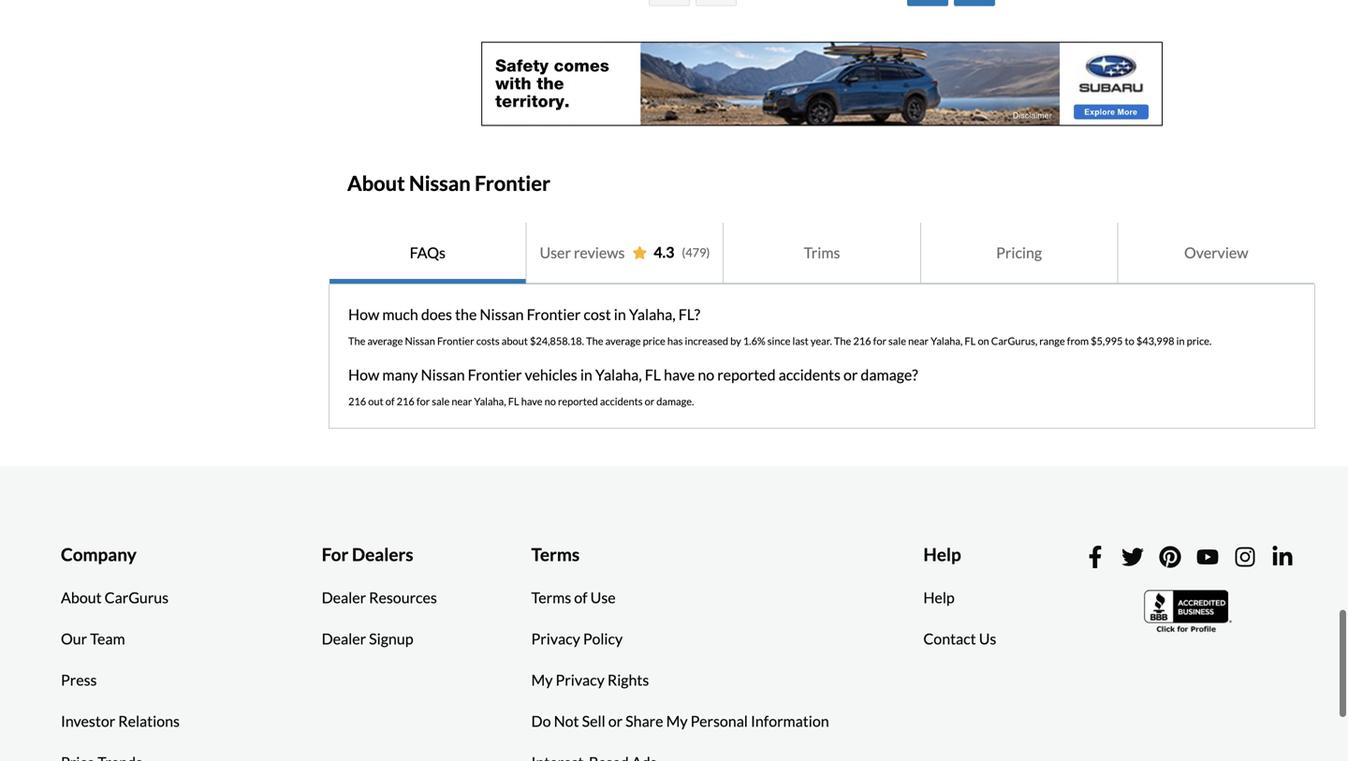 Task type: locate. For each thing, give the bounding box(es) containing it.
vehicles
[[525, 366, 578, 384]]

overview
[[1185, 243, 1249, 262]]

press link
[[47, 660, 111, 701]]

investor
[[61, 712, 115, 730]]

of right out
[[386, 395, 395, 408]]

sell
[[582, 712, 606, 730]]

contact us
[[924, 630, 997, 648]]

0 vertical spatial privacy
[[532, 630, 581, 648]]

dealer
[[322, 589, 366, 607], [322, 630, 366, 648]]

1 dealer from the top
[[322, 589, 366, 607]]

how up out
[[348, 366, 380, 384]]

0 vertical spatial accidents
[[779, 366, 841, 384]]

increased
[[685, 335, 729, 347]]

our team
[[61, 630, 125, 648]]

accidents down last
[[779, 366, 841, 384]]

1 vertical spatial dealer
[[322, 630, 366, 648]]

reported down the 1.6%
[[718, 366, 776, 384]]

frontier up user
[[475, 171, 551, 195]]

dealers
[[352, 544, 414, 565]]

frontier down the
[[437, 335, 475, 347]]

sale
[[889, 335, 907, 347], [432, 395, 450, 408]]

1 vertical spatial how
[[348, 366, 380, 384]]

$43,998
[[1137, 335, 1175, 347]]

2 horizontal spatial in
[[1177, 335, 1185, 347]]

my up do
[[532, 671, 553, 689]]

1 horizontal spatial no
[[698, 366, 715, 384]]

terms of use link
[[518, 577, 630, 619]]

many
[[382, 366, 418, 384]]

1 horizontal spatial sale
[[889, 335, 907, 347]]

0 vertical spatial my
[[532, 671, 553, 689]]

accidents
[[779, 366, 841, 384], [600, 395, 643, 408]]

0 vertical spatial for
[[874, 335, 887, 347]]

or right 'sell'
[[609, 712, 623, 730]]

about up our
[[61, 589, 102, 607]]

fl down about
[[508, 395, 519, 408]]

average
[[368, 335, 403, 347], [606, 335, 641, 347]]

1 vertical spatial accidents
[[600, 395, 643, 408]]

2 vertical spatial in
[[581, 366, 593, 384]]

the
[[348, 335, 366, 347], [586, 335, 604, 347], [835, 335, 852, 347]]

1 horizontal spatial fl
[[645, 366, 661, 384]]

1 horizontal spatial or
[[645, 395, 655, 408]]

my right share
[[667, 712, 688, 730]]

us
[[980, 630, 997, 648]]

1 vertical spatial about
[[61, 589, 102, 607]]

near right out
[[452, 395, 472, 408]]

or
[[844, 366, 858, 384], [645, 395, 655, 408], [609, 712, 623, 730]]

cargurus
[[105, 589, 169, 607]]

0 horizontal spatial have
[[521, 395, 543, 408]]

1 terms from the top
[[532, 544, 580, 565]]

2 vertical spatial or
[[609, 712, 623, 730]]

216 left out
[[348, 395, 366, 408]]

about up 'faqs' tab
[[348, 171, 405, 195]]

216 down many at the left of the page
[[397, 395, 415, 408]]

faqs
[[410, 243, 446, 262]]

nissan down 'does' in the left top of the page
[[405, 335, 435, 347]]

have
[[664, 366, 695, 384], [521, 395, 543, 408]]

frontier
[[475, 171, 551, 195], [527, 305, 581, 323], [437, 335, 475, 347], [468, 366, 522, 384]]

frontier down costs
[[468, 366, 522, 384]]

terms up terms of use
[[532, 544, 580, 565]]

advertisement region
[[481, 42, 1163, 126]]

help
[[924, 544, 962, 565], [924, 589, 955, 607]]

3 the from the left
[[835, 335, 852, 347]]

average left price
[[606, 335, 641, 347]]

0 vertical spatial terms
[[532, 544, 580, 565]]

damage?
[[861, 366, 919, 384]]

of inside about nissan frontier element
[[386, 395, 395, 408]]

contact
[[924, 630, 977, 648]]

0 horizontal spatial the
[[348, 335, 366, 347]]

1 vertical spatial terms
[[532, 589, 572, 607]]

1 vertical spatial privacy
[[556, 671, 605, 689]]

near up damage?
[[909, 335, 929, 347]]

fl
[[965, 335, 976, 347], [645, 366, 661, 384], [508, 395, 519, 408]]

about
[[502, 335, 528, 347]]

about for about cargurus
[[61, 589, 102, 607]]

in right cost
[[614, 305, 626, 323]]

$5,995
[[1091, 335, 1123, 347]]

2 help from the top
[[924, 589, 955, 607]]

privacy down terms of use link
[[532, 630, 581, 648]]

in
[[614, 305, 626, 323], [1177, 335, 1185, 347], [581, 366, 593, 384]]

privacy down privacy policy link
[[556, 671, 605, 689]]

terms inside terms of use link
[[532, 589, 572, 607]]

how left much
[[348, 305, 380, 323]]

help up help link
[[924, 544, 962, 565]]

dealer left the signup
[[322, 630, 366, 648]]

dealer for dealer resources
[[322, 589, 366, 607]]

1 horizontal spatial my
[[667, 712, 688, 730]]

how much does the nissan frontier cost in yalaha, fl?
[[348, 305, 701, 323]]

costs
[[477, 335, 500, 347]]

about cargurus
[[61, 589, 169, 607]]

yalaha,
[[629, 305, 676, 323], [931, 335, 963, 347], [596, 366, 642, 384], [474, 395, 506, 408]]

0 vertical spatial about
[[348, 171, 405, 195]]

0 horizontal spatial no
[[545, 395, 556, 408]]

the average nissan frontier costs about $24,858.18. the average price has increased by 1.6% since last year. the 216 for sale near yalaha, fl on cargurus, range from $5,995 to $43,998 in price.
[[348, 335, 1212, 347]]

damage.
[[657, 395, 694, 408]]

0 vertical spatial or
[[844, 366, 858, 384]]

fl?
[[679, 305, 701, 323]]

0 vertical spatial dealer
[[322, 589, 366, 607]]

2 terms from the top
[[532, 589, 572, 607]]

dealer signup
[[322, 630, 414, 648]]

terms for terms of use
[[532, 589, 572, 607]]

1 the from the left
[[348, 335, 366, 347]]

0 vertical spatial in
[[614, 305, 626, 323]]

of left "use"
[[574, 589, 588, 607]]

1 how from the top
[[348, 305, 380, 323]]

1 horizontal spatial for
[[874, 335, 887, 347]]

2 horizontal spatial fl
[[965, 335, 976, 347]]

sale up damage?
[[889, 335, 907, 347]]

0 vertical spatial no
[[698, 366, 715, 384]]

help up contact
[[924, 589, 955, 607]]

1 help from the top
[[924, 544, 962, 565]]

privacy policy link
[[518, 619, 637, 660]]

sale right out
[[432, 395, 450, 408]]

rights
[[608, 671, 649, 689]]

do
[[532, 712, 551, 730]]

my privacy rights link
[[518, 660, 663, 701]]

reported down vehicles
[[558, 395, 598, 408]]

$24,858.18.
[[530, 335, 585, 347]]

1 vertical spatial or
[[645, 395, 655, 408]]

or left damage?
[[844, 366, 858, 384]]

dealer resources
[[322, 589, 437, 607]]

216
[[854, 335, 872, 347], [348, 395, 366, 408], [397, 395, 415, 408]]

0 horizontal spatial or
[[609, 712, 623, 730]]

2 horizontal spatial the
[[835, 335, 852, 347]]

1 vertical spatial of
[[574, 589, 588, 607]]

2 dealer from the top
[[322, 630, 366, 648]]

for dealers
[[322, 544, 414, 565]]

1 horizontal spatial about
[[348, 171, 405, 195]]

no
[[698, 366, 715, 384], [545, 395, 556, 408]]

terms
[[532, 544, 580, 565], [532, 589, 572, 607]]

frontier up '$24,858.18.'
[[527, 305, 581, 323]]

0 vertical spatial of
[[386, 395, 395, 408]]

2 the from the left
[[586, 335, 604, 347]]

216 right year.
[[854, 335, 872, 347]]

terms up privacy policy
[[532, 589, 572, 607]]

near
[[909, 335, 929, 347], [452, 395, 472, 408]]

0 vertical spatial help
[[924, 544, 962, 565]]

1 vertical spatial near
[[452, 395, 472, 408]]

my
[[532, 671, 553, 689], [667, 712, 688, 730]]

1 horizontal spatial have
[[664, 366, 695, 384]]

our team link
[[47, 619, 139, 660]]

0 vertical spatial near
[[909, 335, 929, 347]]

year.
[[811, 335, 833, 347]]

no down increased
[[698, 366, 715, 384]]

nissan up the 'faqs'
[[409, 171, 471, 195]]

how for how many nissan frontier vehicles in yalaha, fl have no reported accidents or damage?
[[348, 366, 380, 384]]

1 horizontal spatial average
[[606, 335, 641, 347]]

do not sell or share my personal information link
[[518, 701, 844, 742]]

1 vertical spatial fl
[[645, 366, 661, 384]]

tab list inside about nissan frontier element
[[329, 222, 1316, 285]]

1 horizontal spatial accidents
[[779, 366, 841, 384]]

1 horizontal spatial near
[[909, 335, 929, 347]]

have down vehicles
[[521, 395, 543, 408]]

1 horizontal spatial reported
[[718, 366, 776, 384]]

of
[[386, 395, 395, 408], [574, 589, 588, 607]]

0 vertical spatial reported
[[718, 366, 776, 384]]

about nissan frontier
[[348, 171, 551, 195]]

no down vehicles
[[545, 395, 556, 408]]

0 horizontal spatial fl
[[508, 395, 519, 408]]

have up damage.
[[664, 366, 695, 384]]

in left price. in the top of the page
[[1177, 335, 1185, 347]]

0 horizontal spatial of
[[386, 395, 395, 408]]

0 horizontal spatial in
[[581, 366, 593, 384]]

in right vehicles
[[581, 366, 593, 384]]

1 horizontal spatial the
[[586, 335, 604, 347]]

2 how from the top
[[348, 366, 380, 384]]

terms for terms
[[532, 544, 580, 565]]

for up damage?
[[874, 335, 887, 347]]

fl down price
[[645, 366, 661, 384]]

for
[[874, 335, 887, 347], [417, 395, 430, 408]]

0 horizontal spatial average
[[368, 335, 403, 347]]

1 average from the left
[[368, 335, 403, 347]]

0 horizontal spatial my
[[532, 671, 553, 689]]

0 vertical spatial how
[[348, 305, 380, 323]]

0 horizontal spatial for
[[417, 395, 430, 408]]

personal
[[691, 712, 748, 730]]

how
[[348, 305, 380, 323], [348, 366, 380, 384]]

accidents down how many nissan frontier vehicles in yalaha, fl have no reported accidents or damage?
[[600, 395, 643, 408]]

about nissan frontier element
[[310, 133, 1335, 448]]

479
[[686, 246, 707, 260]]

1 vertical spatial sale
[[432, 395, 450, 408]]

press
[[61, 671, 97, 689]]

average down much
[[368, 335, 403, 347]]

0 vertical spatial fl
[[965, 335, 976, 347]]

fl left on
[[965, 335, 976, 347]]

about
[[348, 171, 405, 195], [61, 589, 102, 607]]

investor relations link
[[47, 701, 194, 742]]

or left damage.
[[645, 395, 655, 408]]

1 horizontal spatial in
[[614, 305, 626, 323]]

1 vertical spatial reported
[[558, 395, 598, 408]]

tab list
[[329, 222, 1316, 285]]

privacy inside 'link'
[[556, 671, 605, 689]]

pricing
[[997, 243, 1043, 262]]

2 vertical spatial fl
[[508, 395, 519, 408]]

0 horizontal spatial reported
[[558, 395, 598, 408]]

dealer down for on the left
[[322, 589, 366, 607]]

for down many at the left of the page
[[417, 395, 430, 408]]

0 horizontal spatial about
[[61, 589, 102, 607]]

1 vertical spatial help
[[924, 589, 955, 607]]

privacy
[[532, 630, 581, 648], [556, 671, 605, 689]]

tab list containing 4.3
[[329, 222, 1316, 285]]

last
[[793, 335, 809, 347]]

0 vertical spatial sale
[[889, 335, 907, 347]]



Task type: describe. For each thing, give the bounding box(es) containing it.
our
[[61, 630, 87, 648]]

trims tab
[[724, 223, 922, 284]]

)
[[707, 246, 710, 260]]

216 out of 216 for sale near yalaha, fl have no reported accidents or damage.
[[348, 395, 694, 408]]

overview tab
[[1119, 223, 1315, 284]]

price.
[[1187, 335, 1212, 347]]

terms of use
[[532, 589, 616, 607]]

cost
[[584, 305, 611, 323]]

cargurus,
[[992, 335, 1038, 347]]

about cargurus link
[[47, 577, 183, 619]]

signup
[[369, 630, 414, 648]]

yalaha, down costs
[[474, 395, 506, 408]]

on
[[978, 335, 990, 347]]

by
[[731, 335, 742, 347]]

company
[[61, 544, 137, 565]]

use
[[591, 589, 616, 607]]

star image
[[633, 246, 647, 259]]

for
[[322, 544, 349, 565]]

my privacy rights
[[532, 671, 649, 689]]

user reviews
[[540, 243, 625, 262]]

not
[[554, 712, 579, 730]]

my inside 'link'
[[532, 671, 553, 689]]

do not sell or share my personal information
[[532, 712, 830, 730]]

team
[[90, 630, 125, 648]]

0 horizontal spatial sale
[[432, 395, 450, 408]]

1 horizontal spatial 216
[[397, 395, 415, 408]]

relations
[[118, 712, 180, 730]]

click for the bbb business review of this auto listing service in cambridge ma image
[[1145, 588, 1235, 635]]

0 horizontal spatial 216
[[348, 395, 366, 408]]

from
[[1068, 335, 1089, 347]]

user
[[540, 243, 571, 262]]

privacy policy
[[532, 630, 623, 648]]

0 horizontal spatial near
[[452, 395, 472, 408]]

dealer resources link
[[308, 577, 451, 619]]

4.3
[[654, 243, 675, 262]]

1 vertical spatial no
[[545, 395, 556, 408]]

trims
[[804, 243, 841, 262]]

4.3 ( 479 )
[[654, 243, 710, 262]]

contact us link
[[910, 619, 1011, 660]]

does
[[421, 305, 452, 323]]

how for how much does the nissan frontier cost in yalaha, fl?
[[348, 305, 380, 323]]

price
[[643, 335, 666, 347]]

yalaha, left on
[[931, 335, 963, 347]]

much
[[382, 305, 418, 323]]

2 horizontal spatial 216
[[854, 335, 872, 347]]

dealer signup link
[[308, 619, 428, 660]]

out
[[368, 395, 384, 408]]

reviews
[[574, 243, 625, 262]]

investor relations
[[61, 712, 180, 730]]

1 horizontal spatial of
[[574, 589, 588, 607]]

1 vertical spatial in
[[1177, 335, 1185, 347]]

0 vertical spatial have
[[664, 366, 695, 384]]

yalaha, down cost
[[596, 366, 642, 384]]

yalaha, up price
[[629, 305, 676, 323]]

1 vertical spatial for
[[417, 395, 430, 408]]

policy
[[583, 630, 623, 648]]

dealer for dealer signup
[[322, 630, 366, 648]]

to
[[1125, 335, 1135, 347]]

share
[[626, 712, 664, 730]]

faqs tab
[[330, 223, 527, 284]]

range
[[1040, 335, 1066, 347]]

2 average from the left
[[606, 335, 641, 347]]

1 vertical spatial my
[[667, 712, 688, 730]]

(
[[682, 246, 686, 260]]

nissan right many at the left of the page
[[421, 366, 465, 384]]

information
[[751, 712, 830, 730]]

has
[[668, 335, 683, 347]]

resources
[[369, 589, 437, 607]]

since
[[768, 335, 791, 347]]

help link
[[910, 577, 969, 619]]

2 horizontal spatial or
[[844, 366, 858, 384]]

1.6%
[[744, 335, 766, 347]]

pricing tab
[[922, 223, 1119, 284]]

how many nissan frontier vehicles in yalaha, fl have no reported accidents or damage?
[[348, 366, 919, 384]]

the
[[455, 305, 477, 323]]

1 vertical spatial have
[[521, 395, 543, 408]]

0 horizontal spatial accidents
[[600, 395, 643, 408]]

about for about nissan frontier
[[348, 171, 405, 195]]

nissan up about
[[480, 305, 524, 323]]



Task type: vqa. For each thing, say whether or not it's contained in the screenshot.
reported to the bottom
yes



